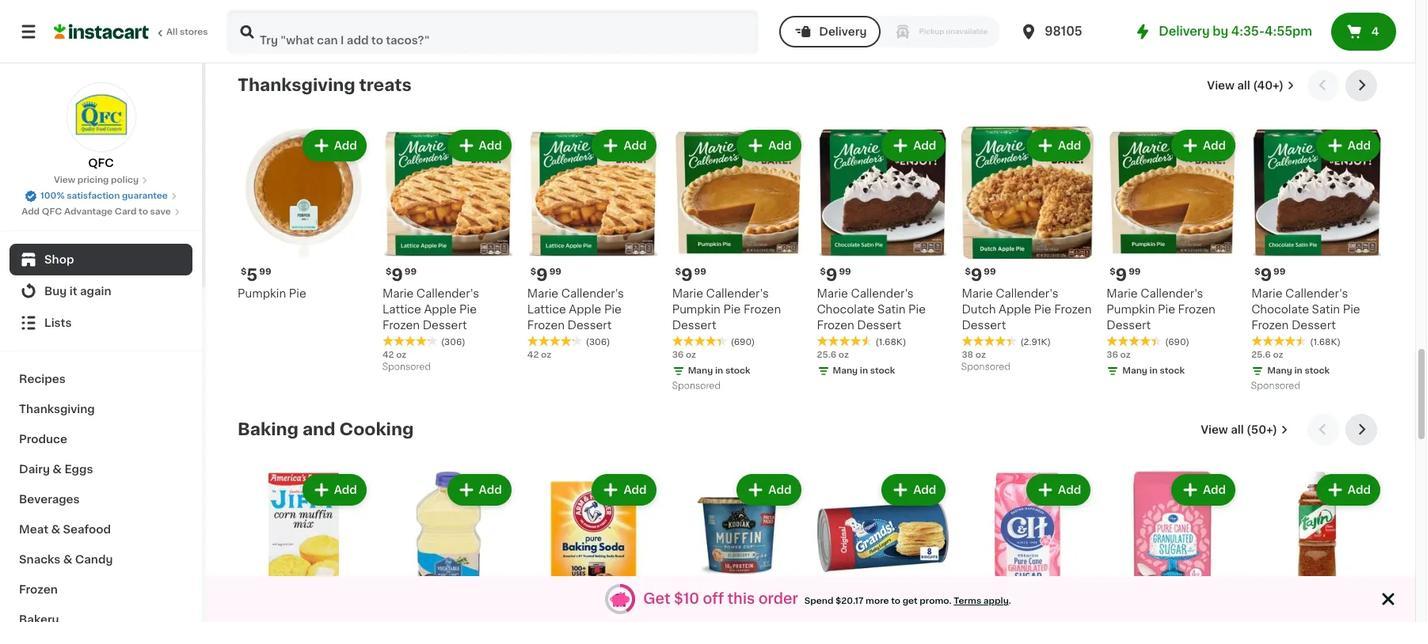 Task type: locate. For each thing, give the bounding box(es) containing it.
eggs
[[64, 464, 93, 475]]

1 callender's from the left
[[417, 288, 479, 299]]

dessert inside marie callender's dutch apple pie frozen dessert
[[962, 320, 1006, 331]]

1 horizontal spatial 8
[[383, 22, 388, 31]]

to
[[139, 208, 148, 216], [891, 597, 901, 606]]

apple for sponsored badge image corresponding to marie callender's lattice apple pie frozen dessert
[[424, 304, 457, 315]]

pumpkin
[[238, 288, 286, 299], [672, 304, 721, 315], [1107, 304, 1155, 315]]

2 marie callender's chocolate satin pie frozen dessert from the left
[[1252, 288, 1361, 331]]

snacks
[[19, 555, 60, 566]]

view all (50+)
[[1201, 424, 1278, 435]]

sponsored badge image for marie callender's dutch apple pie frozen dessert
[[962, 363, 1010, 372]]

2 horizontal spatial 8
[[817, 22, 823, 31]]

2 horizontal spatial apple
[[999, 304, 1032, 315]]

all for (40+)
[[1238, 80, 1251, 91]]

to left get
[[891, 597, 901, 606]]

apple inside marie callender's dutch apple pie frozen dessert
[[999, 304, 1032, 315]]

delivery by 4:35-4:55pm
[[1159, 25, 1313, 37]]

marie callender's chocolate satin pie frozen dessert
[[817, 288, 926, 331], [1252, 288, 1361, 331]]

qfc
[[88, 158, 114, 169], [42, 208, 62, 216]]

3 99 from the left
[[550, 267, 562, 276]]

item carousel region
[[238, 70, 1384, 401], [238, 414, 1384, 623]]

baking and cooking
[[238, 421, 414, 438]]

&
[[53, 464, 62, 475], [51, 524, 60, 536], [63, 555, 72, 566]]

shop link
[[10, 244, 193, 276]]

frozen inside "link"
[[19, 585, 58, 596]]

2 vertical spatial &
[[63, 555, 72, 566]]

1 36 from the left
[[672, 351, 684, 359]]

1 horizontal spatial delivery
[[1159, 25, 1210, 37]]

6 $ 9 99 from the left
[[1110, 267, 1141, 283]]

1 horizontal spatial 25.6 oz
[[1252, 351, 1284, 359]]

0 vertical spatial item carousel region
[[238, 70, 1384, 401]]

0 horizontal spatial 42
[[383, 351, 394, 359]]

5 marie from the left
[[962, 288, 993, 299]]

100%
[[40, 192, 65, 200]]

0 horizontal spatial marie callender's chocolate satin pie frozen dessert
[[817, 288, 926, 331]]

3 9 from the left
[[681, 267, 693, 283]]

thanksgiving inside thanksgiving link
[[19, 404, 95, 415]]

42
[[383, 351, 394, 359], [527, 351, 539, 359]]

close image
[[1379, 590, 1398, 609]]

product group
[[1252, 0, 1384, 51], [238, 127, 370, 302], [383, 127, 515, 376], [527, 127, 660, 362], [672, 127, 805, 395], [817, 127, 949, 381], [962, 127, 1094, 376], [1107, 127, 1239, 381], [1252, 127, 1384, 395], [238, 471, 370, 623], [383, 471, 515, 623], [527, 471, 660, 623], [672, 471, 805, 623], [817, 471, 949, 623], [962, 471, 1094, 623], [1107, 471, 1239, 623], [1252, 471, 1384, 623]]

(1.68k)
[[876, 338, 907, 347], [1310, 338, 1341, 347]]

1 vertical spatial &
[[51, 524, 60, 536]]

1 horizontal spatial 36
[[1107, 351, 1119, 359]]

2 $ 9 99 from the left
[[531, 267, 562, 283]]

advantage
[[64, 208, 113, 216]]

1 horizontal spatial 8 oz
[[383, 22, 401, 31]]

0 vertical spatial all
[[1238, 80, 1251, 91]]

1 vertical spatial qfc
[[42, 208, 62, 216]]

1 horizontal spatial qfc
[[88, 158, 114, 169]]

0 horizontal spatial 25.6 oz
[[817, 351, 849, 359]]

0 horizontal spatial thanksgiving
[[19, 404, 95, 415]]

1 horizontal spatial apple
[[569, 304, 602, 315]]

1 marie from the left
[[383, 288, 414, 299]]

view all (40+)
[[1208, 80, 1284, 91]]

(50+)
[[1247, 424, 1278, 435]]

view for view all (40+)
[[1208, 80, 1235, 91]]

2 42 from the left
[[527, 351, 539, 359]]

1 item carousel region from the top
[[238, 70, 1384, 401]]

5 callender's from the left
[[996, 288, 1059, 299]]

dutch
[[962, 304, 996, 315]]

view inside popup button
[[1201, 424, 1229, 435]]

lattice
[[383, 304, 421, 315], [527, 304, 566, 315]]

1 horizontal spatial pumpkin
[[672, 304, 721, 315]]

apple
[[424, 304, 457, 315], [569, 304, 602, 315], [999, 304, 1032, 315]]

1 horizontal spatial chocolate
[[1252, 304, 1310, 315]]

7 $ 9 99 from the left
[[1255, 267, 1286, 283]]

2 horizontal spatial 8 oz
[[817, 22, 836, 31]]

5 99 from the left
[[839, 267, 851, 276]]

pumpkin pie
[[238, 288, 306, 299]]

1 lb
[[962, 22, 976, 31]]

1 horizontal spatial marie callender's chocolate satin pie frozen dessert
[[1252, 288, 1361, 331]]

100% satisfaction guarantee button
[[25, 187, 177, 203]]

1 dessert from the left
[[423, 320, 467, 331]]

0 vertical spatial &
[[53, 464, 62, 475]]

1 apple from the left
[[424, 304, 457, 315]]

0 horizontal spatial marie callender's pumpkin pie frozen dessert
[[672, 288, 781, 331]]

2 chocolate from the left
[[1252, 304, 1310, 315]]

all inside popup button
[[1231, 424, 1244, 435]]

0 horizontal spatial 25.6
[[817, 351, 837, 359]]

callender's inside marie callender's dutch apple pie frozen dessert
[[996, 288, 1059, 299]]

instacart logo image
[[54, 22, 149, 41]]

delivery for delivery
[[819, 26, 867, 37]]

it
[[70, 286, 77, 297]]

1 horizontal spatial 25.6
[[1252, 351, 1271, 359]]

dairy & eggs link
[[10, 455, 193, 485]]

1 vertical spatial to
[[891, 597, 901, 606]]

25.6 oz
[[817, 351, 849, 359], [1252, 351, 1284, 359]]

apple for marie callender's dutch apple pie frozen dessert's sponsored badge image
[[999, 304, 1032, 315]]

2 lattice from the left
[[527, 304, 566, 315]]

& left eggs
[[53, 464, 62, 475]]

7 $ from the left
[[1110, 267, 1116, 276]]

None search field
[[227, 10, 759, 54]]

0 horizontal spatial marie callender's lattice apple pie frozen dessert
[[383, 288, 479, 331]]

marie
[[383, 288, 414, 299], [527, 288, 559, 299], [672, 288, 703, 299], [817, 288, 848, 299], [962, 288, 993, 299], [1107, 288, 1138, 299], [1252, 288, 1283, 299]]

3 $ from the left
[[531, 267, 536, 276]]

get
[[643, 592, 671, 606]]

1 horizontal spatial (1.68k)
[[1310, 338, 1341, 347]]

view all (50+) button
[[1195, 414, 1295, 446]]

delivery for delivery by 4:35-4:55pm
[[1159, 25, 1210, 37]]

4 $ from the left
[[675, 267, 681, 276]]

delivery
[[1159, 25, 1210, 37], [819, 26, 867, 37]]

marie callender's lattice apple pie frozen dessert
[[383, 288, 479, 331], [527, 288, 624, 331]]

stock
[[291, 22, 316, 31], [1305, 22, 1330, 31], [726, 367, 751, 375], [870, 367, 895, 375], [1160, 367, 1185, 375], [1305, 367, 1330, 375]]

view left (40+)
[[1208, 80, 1235, 91]]

4 $ 9 99 from the left
[[820, 267, 851, 283]]

thanksgiving treats link
[[238, 76, 412, 95]]

3 dessert from the left
[[672, 320, 717, 331]]

service type group
[[780, 16, 1001, 48]]

4
[[1372, 26, 1380, 37]]

4 marie from the left
[[817, 288, 848, 299]]

0 horizontal spatial chocolate
[[817, 304, 875, 315]]

0 horizontal spatial 8 oz
[[238, 6, 256, 15]]

6 callender's from the left
[[1141, 288, 1204, 299]]

0 vertical spatial view
[[1208, 80, 1235, 91]]

(690)
[[731, 338, 755, 347], [1166, 338, 1190, 347]]

get $10 off this order status
[[637, 591, 1018, 608]]

1 horizontal spatial (306)
[[586, 338, 610, 347]]

1 horizontal spatial marie callender's pumpkin pie frozen dessert
[[1107, 288, 1216, 331]]

1 25.6 oz from the left
[[817, 351, 849, 359]]

get
[[903, 597, 918, 606]]

all left (40+)
[[1238, 80, 1251, 91]]

& right meat
[[51, 524, 60, 536]]

qfc up the view pricing policy link
[[88, 158, 114, 169]]

1 horizontal spatial 42 oz
[[527, 351, 552, 359]]

0 horizontal spatial (690)
[[731, 338, 755, 347]]

to down guarantee
[[139, 208, 148, 216]]

view left (50+)
[[1201, 424, 1229, 435]]

1 horizontal spatial lattice
[[527, 304, 566, 315]]

frozen link
[[10, 575, 193, 605]]

in
[[281, 22, 289, 31], [1295, 22, 1303, 31], [715, 367, 723, 375], [860, 367, 868, 375], [1150, 367, 1158, 375], [1295, 367, 1303, 375]]

pie
[[289, 288, 306, 299], [460, 304, 477, 315], [604, 304, 622, 315], [724, 304, 741, 315], [909, 304, 926, 315], [1034, 304, 1052, 315], [1158, 304, 1176, 315], [1343, 304, 1361, 315]]

1 vertical spatial all
[[1231, 424, 1244, 435]]

(611)
[[876, 9, 895, 18]]

thanksgiving for thanksgiving treats
[[238, 77, 355, 93]]

0 vertical spatial thanksgiving
[[238, 77, 355, 93]]

36 oz
[[672, 351, 696, 359], [1107, 351, 1131, 359]]

1 horizontal spatial satin
[[1312, 304, 1341, 315]]

5
[[247, 267, 258, 283]]

0 horizontal spatial satin
[[878, 304, 906, 315]]

frozen
[[744, 304, 781, 315], [1055, 304, 1092, 315], [1179, 304, 1216, 315], [383, 320, 420, 331], [527, 320, 565, 331], [817, 320, 855, 331], [1252, 320, 1289, 331], [19, 585, 58, 596]]

0 horizontal spatial delivery
[[819, 26, 867, 37]]

sponsored badge image
[[672, 3, 720, 12], [1252, 37, 1300, 47], [383, 363, 430, 372], [962, 363, 1010, 372], [672, 382, 720, 391], [1252, 382, 1300, 391]]

0 horizontal spatial apple
[[424, 304, 457, 315]]

1 vertical spatial thanksgiving
[[19, 404, 95, 415]]

pie inside marie callender's dutch apple pie frozen dessert
[[1034, 304, 1052, 315]]

1
[[962, 22, 966, 31]]

& for meat
[[51, 524, 60, 536]]

2 36 from the left
[[1107, 351, 1119, 359]]

2 marie callender's pumpkin pie frozen dessert from the left
[[1107, 288, 1216, 331]]

2 horizontal spatial pumpkin
[[1107, 304, 1155, 315]]

2 $ from the left
[[386, 267, 392, 276]]

$ 9 99
[[386, 267, 417, 283], [531, 267, 562, 283], [675, 267, 707, 283], [820, 267, 851, 283], [965, 267, 996, 283], [1110, 267, 1141, 283], [1255, 267, 1286, 283]]

view up 100% on the top of the page
[[54, 176, 75, 185]]

2 satin from the left
[[1312, 304, 1341, 315]]

recipes link
[[10, 364, 193, 395]]

1 horizontal spatial (690)
[[1166, 338, 1190, 347]]

shop
[[44, 254, 74, 265]]

0 horizontal spatial lattice
[[383, 304, 421, 315]]

2 callender's from the left
[[561, 288, 624, 299]]

0 horizontal spatial (1.68k)
[[876, 338, 907, 347]]

add inside button
[[334, 140, 357, 151]]

meat & seafood link
[[10, 515, 193, 545]]

dessert
[[423, 320, 467, 331], [568, 320, 612, 331], [672, 320, 717, 331], [857, 320, 902, 331], [962, 320, 1006, 331], [1107, 320, 1151, 331], [1292, 320, 1336, 331]]

8
[[238, 6, 244, 15], [383, 22, 388, 31], [817, 22, 823, 31]]

1 chocolate from the left
[[817, 304, 875, 315]]

recipes
[[19, 374, 66, 385]]

★★★★★
[[383, 7, 438, 18], [383, 7, 438, 18], [527, 7, 583, 18], [527, 7, 583, 18], [817, 7, 873, 18], [817, 7, 873, 18], [962, 7, 1018, 18], [962, 7, 1018, 18], [383, 336, 438, 347], [383, 336, 438, 347], [527, 336, 583, 347], [527, 336, 583, 347], [672, 336, 728, 347], [672, 336, 728, 347], [817, 336, 873, 347], [817, 336, 873, 347], [962, 336, 1018, 347], [962, 336, 1018, 347], [1107, 336, 1162, 347], [1107, 336, 1162, 347], [1252, 336, 1307, 347], [1252, 336, 1307, 347]]

1 vertical spatial view
[[54, 176, 75, 185]]

1 horizontal spatial thanksgiving
[[238, 77, 355, 93]]

delivery inside button
[[819, 26, 867, 37]]

delivery by 4:35-4:55pm link
[[1134, 22, 1313, 41]]

1 $ 9 99 from the left
[[386, 267, 417, 283]]

1 marie callender's pumpkin pie frozen dessert from the left
[[672, 288, 781, 331]]

4 dessert from the left
[[857, 320, 902, 331]]

baking
[[238, 421, 299, 438]]

1 horizontal spatial 42
[[527, 351, 539, 359]]

1 horizontal spatial to
[[891, 597, 901, 606]]

6 dessert from the left
[[1107, 320, 1151, 331]]

2 36 oz from the left
[[1107, 351, 1131, 359]]

36
[[672, 351, 684, 359], [1107, 351, 1119, 359]]

cooking
[[339, 421, 414, 438]]

1 horizontal spatial 36 oz
[[1107, 351, 1131, 359]]

3 callender's from the left
[[706, 288, 769, 299]]

5 dessert from the left
[[962, 320, 1006, 331]]

1 horizontal spatial marie callender's lattice apple pie frozen dessert
[[527, 288, 624, 331]]

0 horizontal spatial 36
[[672, 351, 684, 359]]

1 99 from the left
[[259, 267, 271, 276]]

0 horizontal spatial 36 oz
[[672, 351, 696, 359]]

5 $ from the left
[[820, 267, 826, 276]]

99
[[259, 267, 271, 276], [405, 267, 417, 276], [550, 267, 562, 276], [694, 267, 707, 276], [839, 267, 851, 276], [984, 267, 996, 276], [1129, 267, 1141, 276], [1274, 267, 1286, 276]]

8 oz for (1.16k)
[[383, 22, 401, 31]]

1 (306) from the left
[[441, 338, 466, 347]]

0 horizontal spatial to
[[139, 208, 148, 216]]

0 horizontal spatial 42 oz
[[383, 351, 407, 359]]

qfc down 100% on the top of the page
[[42, 208, 62, 216]]

chocolate
[[817, 304, 875, 315], [1252, 304, 1310, 315]]

2 item carousel region from the top
[[238, 414, 1384, 623]]

2 25.6 oz from the left
[[1252, 351, 1284, 359]]

7 9 from the left
[[1261, 267, 1272, 283]]

2 vertical spatial view
[[1201, 424, 1229, 435]]

1 vertical spatial item carousel region
[[238, 414, 1384, 623]]

0 horizontal spatial (306)
[[441, 338, 466, 347]]

7 99 from the left
[[1129, 267, 1141, 276]]

& left candy
[[63, 555, 72, 566]]

terms apply button
[[954, 595, 1009, 608]]

1 25.6 from the left
[[817, 351, 837, 359]]

3 apple from the left
[[999, 304, 1032, 315]]

product group containing many in stock
[[1252, 0, 1384, 51]]

view for view pricing policy
[[54, 176, 75, 185]]

sponsored badge image for marie callender's chocolate satin pie frozen dessert
[[1252, 382, 1300, 391]]

buy it again
[[44, 286, 111, 297]]

98105 button
[[1020, 10, 1115, 54]]

7 callender's from the left
[[1286, 288, 1349, 299]]

callender's
[[417, 288, 479, 299], [561, 288, 624, 299], [706, 288, 769, 299], [851, 288, 914, 299], [996, 288, 1059, 299], [1141, 288, 1204, 299], [1286, 288, 1349, 299]]

view
[[1208, 80, 1235, 91], [54, 176, 75, 185], [1201, 424, 1229, 435]]

Search field
[[228, 11, 758, 52]]

$1.59 element
[[527, 610, 660, 623]]

4 callender's from the left
[[851, 288, 914, 299]]

4 9 from the left
[[826, 267, 838, 283]]

38
[[962, 351, 974, 359]]

thanksgiving inside thanksgiving treats link
[[238, 77, 355, 93]]

marie callender's pumpkin pie frozen dessert
[[672, 288, 781, 331], [1107, 288, 1216, 331]]

view all (40+) link
[[1208, 77, 1295, 93]]

7 marie from the left
[[1252, 288, 1283, 299]]

1 $ from the left
[[241, 267, 247, 276]]

(1.16k)
[[441, 9, 469, 18]]

off
[[703, 592, 724, 606]]

all left (50+)
[[1231, 424, 1244, 435]]

all stores link
[[54, 10, 209, 54]]

1 (690) from the left
[[731, 338, 755, 347]]

38 oz
[[962, 351, 986, 359]]

add qfc advantage card to save link
[[22, 206, 181, 219]]

2 apple from the left
[[569, 304, 602, 315]]



Task type: describe. For each thing, give the bounding box(es) containing it.
6 marie from the left
[[1107, 288, 1138, 299]]

$20.17
[[836, 597, 864, 606]]

all
[[166, 28, 178, 36]]

2 42 oz from the left
[[527, 351, 552, 359]]

3 $ 9 99 from the left
[[675, 267, 707, 283]]

5 9 from the left
[[971, 267, 983, 283]]

(325)
[[586, 9, 609, 18]]

100% satisfaction guarantee
[[40, 192, 168, 200]]

view pricing policy link
[[54, 174, 148, 187]]

buy it again link
[[10, 276, 193, 307]]

6
[[527, 22, 533, 31]]

& for snacks
[[63, 555, 72, 566]]

stock inside many in stock button
[[1305, 22, 1330, 31]]

1 36 oz from the left
[[672, 351, 696, 359]]

thanksgiving treats
[[238, 77, 412, 93]]

dairy
[[19, 464, 50, 475]]

add button inside 'product' group
[[304, 131, 365, 160]]

in inside button
[[1295, 22, 1303, 31]]

1 marie callender's lattice apple pie frozen dessert from the left
[[383, 288, 479, 331]]

2 marie from the left
[[527, 288, 559, 299]]

pricing
[[77, 176, 109, 185]]

produce
[[19, 434, 67, 445]]

stores
[[180, 28, 208, 36]]

1 42 from the left
[[383, 351, 394, 359]]

$ 5 99
[[241, 267, 271, 283]]

this
[[728, 592, 755, 606]]

lists link
[[10, 307, 193, 339]]

marie callender's dutch apple pie frozen dessert
[[962, 288, 1092, 331]]

6 99 from the left
[[984, 267, 996, 276]]

marie inside marie callender's dutch apple pie frozen dessert
[[962, 288, 993, 299]]

and
[[303, 421, 336, 438]]

meat & seafood
[[19, 524, 111, 536]]

guarantee
[[122, 192, 168, 200]]

1 lattice from the left
[[383, 304, 421, 315]]

qfc link
[[66, 82, 136, 171]]

4 button
[[1332, 13, 1397, 51]]

98105
[[1045, 25, 1083, 37]]

1 satin from the left
[[878, 304, 906, 315]]

delivery button
[[780, 16, 881, 48]]

1 (1.68k) from the left
[[876, 338, 907, 347]]

add qfc advantage card to save
[[22, 208, 171, 216]]

1 9 from the left
[[392, 267, 403, 283]]

all stores
[[166, 28, 208, 36]]

6 9 from the left
[[1116, 267, 1128, 283]]

8 oz for (611)
[[817, 22, 836, 31]]

frozen inside marie callender's dutch apple pie frozen dessert
[[1055, 304, 1092, 315]]

thanksgiving for thanksgiving
[[19, 404, 95, 415]]

terms
[[954, 597, 982, 606]]

view for view all (50+)
[[1201, 424, 1229, 435]]

sponsored badge image inside 'product' group
[[1252, 37, 1300, 47]]

again
[[80, 286, 111, 297]]

.
[[1009, 597, 1012, 606]]

buy
[[44, 286, 67, 297]]

treats
[[359, 77, 412, 93]]

snacks & candy link
[[10, 545, 193, 575]]

snacks & candy
[[19, 555, 113, 566]]

6 oz
[[527, 22, 546, 31]]

3 marie from the left
[[672, 288, 703, 299]]

4:55pm
[[1265, 25, 1313, 37]]

view pricing policy
[[54, 176, 139, 185]]

6 $ from the left
[[965, 267, 971, 276]]

spend
[[805, 597, 834, 606]]

(40+)
[[1253, 80, 1284, 91]]

lists
[[44, 318, 72, 329]]

meat
[[19, 524, 48, 536]]

lb
[[968, 22, 976, 31]]

save
[[150, 208, 171, 216]]

2 (306) from the left
[[586, 338, 610, 347]]

1 marie callender's chocolate satin pie frozen dessert from the left
[[817, 288, 926, 331]]

$ inside '$ 5 99'
[[241, 267, 247, 276]]

beverages
[[19, 494, 80, 505]]

order
[[759, 592, 798, 606]]

card
[[115, 208, 137, 216]]

0 horizontal spatial pumpkin
[[238, 288, 286, 299]]

more
[[866, 597, 889, 606]]

0 horizontal spatial 8
[[238, 6, 244, 15]]

item carousel region containing thanksgiving treats
[[238, 70, 1384, 401]]

item carousel region containing baking and cooking
[[238, 414, 1384, 623]]

many inside button
[[1268, 22, 1293, 31]]

product group containing 5
[[238, 127, 370, 302]]

7 dessert from the left
[[1292, 320, 1336, 331]]

2 99 from the left
[[405, 267, 417, 276]]

0 horizontal spatial qfc
[[42, 208, 62, 216]]

2 9 from the left
[[536, 267, 548, 283]]

many in stock inside button
[[1268, 22, 1330, 31]]

8 for (611)
[[817, 22, 823, 31]]

2 dessert from the left
[[568, 320, 612, 331]]

4 99 from the left
[[694, 267, 707, 276]]

beverages link
[[10, 485, 193, 515]]

8 99 from the left
[[1274, 267, 1286, 276]]

dairy & eggs
[[19, 464, 93, 475]]

sponsored badge image for marie callender's pumpkin pie frozen dessert
[[672, 382, 720, 391]]

policy
[[111, 176, 139, 185]]

all for (50+)
[[1231, 424, 1244, 435]]

0 vertical spatial to
[[139, 208, 148, 216]]

8 for (1.16k)
[[383, 22, 388, 31]]

2 (690) from the left
[[1166, 338, 1190, 347]]

satisfaction
[[67, 192, 120, 200]]

1 42 oz from the left
[[383, 351, 407, 359]]

& for dairy
[[53, 464, 62, 475]]

0 vertical spatial qfc
[[88, 158, 114, 169]]

to inside get $10 off this order spend $20.17 more to get promo. terms apply .
[[891, 597, 901, 606]]

many in stock button
[[1252, 0, 1384, 36]]

candy
[[75, 555, 113, 566]]

get $10 off this order spend $20.17 more to get promo. terms apply .
[[643, 592, 1012, 606]]

qfc logo image
[[66, 82, 136, 152]]

99 inside '$ 5 99'
[[259, 267, 271, 276]]

promo.
[[920, 597, 952, 606]]

(2.91k)
[[1021, 338, 1051, 347]]

2 25.6 from the left
[[1252, 351, 1271, 359]]

by
[[1213, 25, 1229, 37]]

2 (1.68k) from the left
[[1310, 338, 1341, 347]]

4:35-
[[1232, 25, 1265, 37]]

$10
[[674, 592, 700, 606]]

8 $ from the left
[[1255, 267, 1261, 276]]

2 marie callender's lattice apple pie frozen dessert from the left
[[527, 288, 624, 331]]

sponsored badge image for marie callender's lattice apple pie frozen dessert
[[383, 363, 430, 372]]

produce link
[[10, 425, 193, 455]]

5 $ 9 99 from the left
[[965, 267, 996, 283]]

apply
[[984, 597, 1009, 606]]

$5.99 element
[[962, 610, 1094, 623]]



Task type: vqa. For each thing, say whether or not it's contained in the screenshot.
second 36 oz from the right
yes



